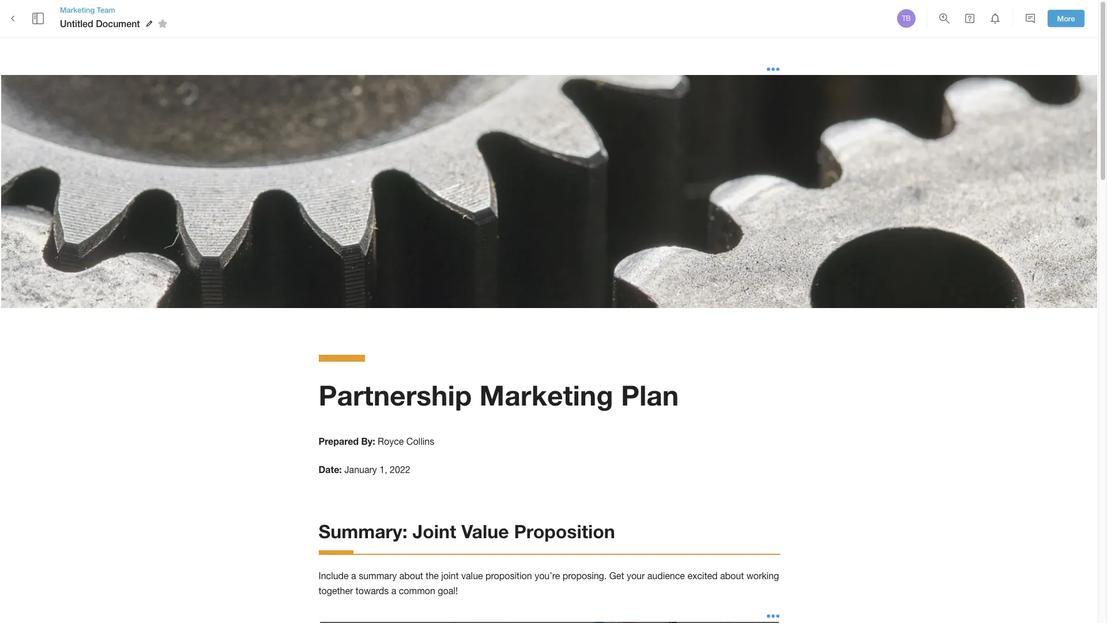Task type: vqa. For each thing, say whether or not it's contained in the screenshot.
Marketing to the left
yes



Task type: describe. For each thing, give the bounding box(es) containing it.
prepared
[[319, 436, 359, 447]]

you're
[[535, 571, 560, 581]]

favorite image
[[156, 17, 169, 31]]

value
[[462, 571, 483, 581]]

more
[[1058, 14, 1076, 23]]

0 vertical spatial a
[[351, 571, 356, 581]]

summary:
[[319, 520, 408, 542]]

value
[[462, 520, 509, 542]]

1,
[[380, 465, 388, 475]]

by:
[[362, 436, 375, 447]]

collins
[[407, 436, 435, 447]]

team
[[97, 5, 115, 14]]

get
[[610, 571, 625, 581]]

the
[[426, 571, 439, 581]]

towards
[[356, 586, 389, 596]]

summary: joint value proposition
[[319, 520, 616, 542]]

include
[[319, 571, 349, 581]]

proposition
[[514, 520, 616, 542]]

joint
[[442, 571, 459, 581]]

tb
[[903, 14, 911, 23]]

summary
[[359, 571, 397, 581]]

include a summary about the joint value proposition you're proposing. get your audience excited about working together towards a common goal!
[[319, 571, 782, 596]]



Task type: locate. For each thing, give the bounding box(es) containing it.
partnership marketing plan
[[319, 378, 679, 411]]

excited
[[688, 571, 718, 581]]

your
[[627, 571, 645, 581]]

2 about from the left
[[721, 571, 744, 581]]

0 vertical spatial marketing
[[60, 5, 95, 14]]

1 horizontal spatial about
[[721, 571, 744, 581]]

1 about from the left
[[400, 571, 423, 581]]

together
[[319, 586, 353, 596]]

january
[[345, 465, 377, 475]]

partnership
[[319, 378, 472, 411]]

2022
[[390, 465, 411, 475]]

goal!
[[438, 586, 458, 596]]

date:
[[319, 464, 342, 475]]

proposition
[[486, 571, 532, 581]]

proposing.
[[563, 571, 607, 581]]

tb button
[[896, 8, 918, 29]]

1 horizontal spatial marketing
[[480, 378, 614, 411]]

0 horizontal spatial a
[[351, 571, 356, 581]]

about right excited on the bottom of the page
[[721, 571, 744, 581]]

0 horizontal spatial about
[[400, 571, 423, 581]]

more button
[[1048, 10, 1085, 27]]

a right 'include'
[[351, 571, 356, 581]]

1 vertical spatial marketing
[[480, 378, 614, 411]]

date: january 1, 2022
[[319, 464, 411, 475]]

document
[[96, 18, 140, 29]]

about
[[400, 571, 423, 581], [721, 571, 744, 581]]

common
[[399, 586, 436, 596]]

marketing
[[60, 5, 95, 14], [480, 378, 614, 411]]

royce
[[378, 436, 404, 447]]

a
[[351, 571, 356, 581], [392, 586, 397, 596]]

a right towards
[[392, 586, 397, 596]]

prepared by: royce collins
[[319, 436, 435, 447]]

working
[[747, 571, 780, 581]]

1 horizontal spatial a
[[392, 586, 397, 596]]

0 horizontal spatial marketing
[[60, 5, 95, 14]]

untitled
[[60, 18, 93, 29]]

1 vertical spatial a
[[392, 586, 397, 596]]

audience
[[648, 571, 685, 581]]

untitled document
[[60, 18, 140, 29]]

joint
[[413, 520, 457, 542]]

marketing team
[[60, 5, 115, 14]]

about up common
[[400, 571, 423, 581]]

marketing team link
[[60, 5, 171, 15]]

plan
[[621, 378, 679, 411]]



